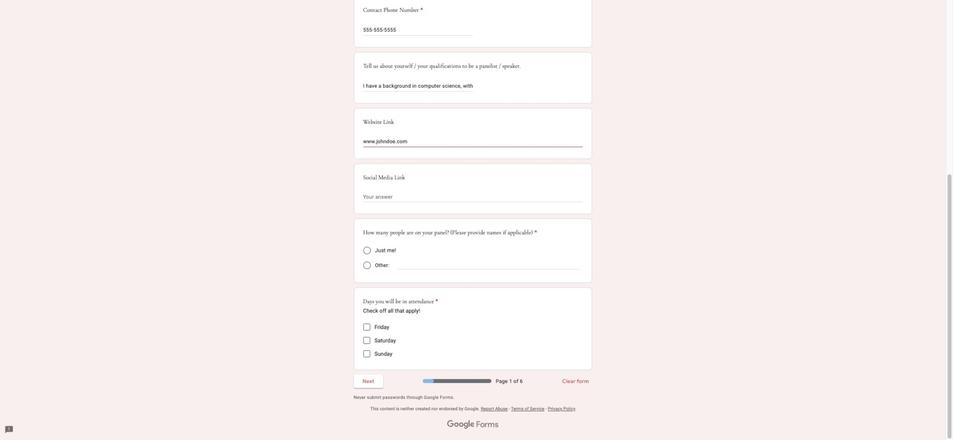 Task type: locate. For each thing, give the bounding box(es) containing it.
2 vertical spatial heading
[[363, 297, 438, 306]]

friday image
[[364, 325, 370, 331]]

1 vertical spatial required question element
[[533, 229, 537, 237]]

None text field
[[363, 26, 473, 35], [363, 82, 473, 91], [363, 193, 583, 202], [363, 26, 473, 35], [363, 82, 473, 91], [363, 193, 583, 202]]

required question element for first heading
[[419, 6, 423, 15]]

Friday checkbox
[[363, 324, 370, 331]]

saturday image
[[364, 338, 370, 344]]

Sunday checkbox
[[363, 351, 370, 358]]

None radio
[[363, 262, 371, 270]]

2 heading from the top
[[363, 229, 537, 237]]

required question element
[[419, 6, 423, 15], [533, 229, 537, 237], [434, 297, 438, 306]]

0 horizontal spatial required question element
[[419, 6, 423, 15]]

0 vertical spatial heading
[[363, 6, 423, 15]]

heading
[[363, 6, 423, 15], [363, 229, 537, 237], [363, 297, 438, 306]]

required question element for first heading from the bottom
[[434, 297, 438, 306]]

list
[[354, 0, 592, 371], [363, 321, 583, 361]]

1 heading from the top
[[363, 6, 423, 15]]

None text field
[[363, 138, 583, 147]]

1 horizontal spatial required question element
[[434, 297, 438, 306]]

2 horizontal spatial required question element
[[533, 229, 537, 237]]

Other response text field
[[397, 261, 580, 270]]

required question element for 2nd heading from the top
[[533, 229, 537, 237]]

0 vertical spatial required question element
[[419, 6, 423, 15]]

progress bar
[[423, 380, 491, 384]]

1 vertical spatial heading
[[363, 229, 537, 237]]

2 vertical spatial required question element
[[434, 297, 438, 306]]

sunday image
[[364, 352, 370, 358]]



Task type: vqa. For each thing, say whether or not it's contained in the screenshot.
1st heading
yes



Task type: describe. For each thing, give the bounding box(es) containing it.
3 heading from the top
[[363, 297, 438, 306]]

Just me! radio
[[363, 247, 371, 255]]

Saturday checkbox
[[363, 338, 370, 345]]

report a problem to google image
[[4, 426, 13, 435]]

google image
[[447, 421, 475, 430]]

just me! image
[[363, 247, 371, 255]]



